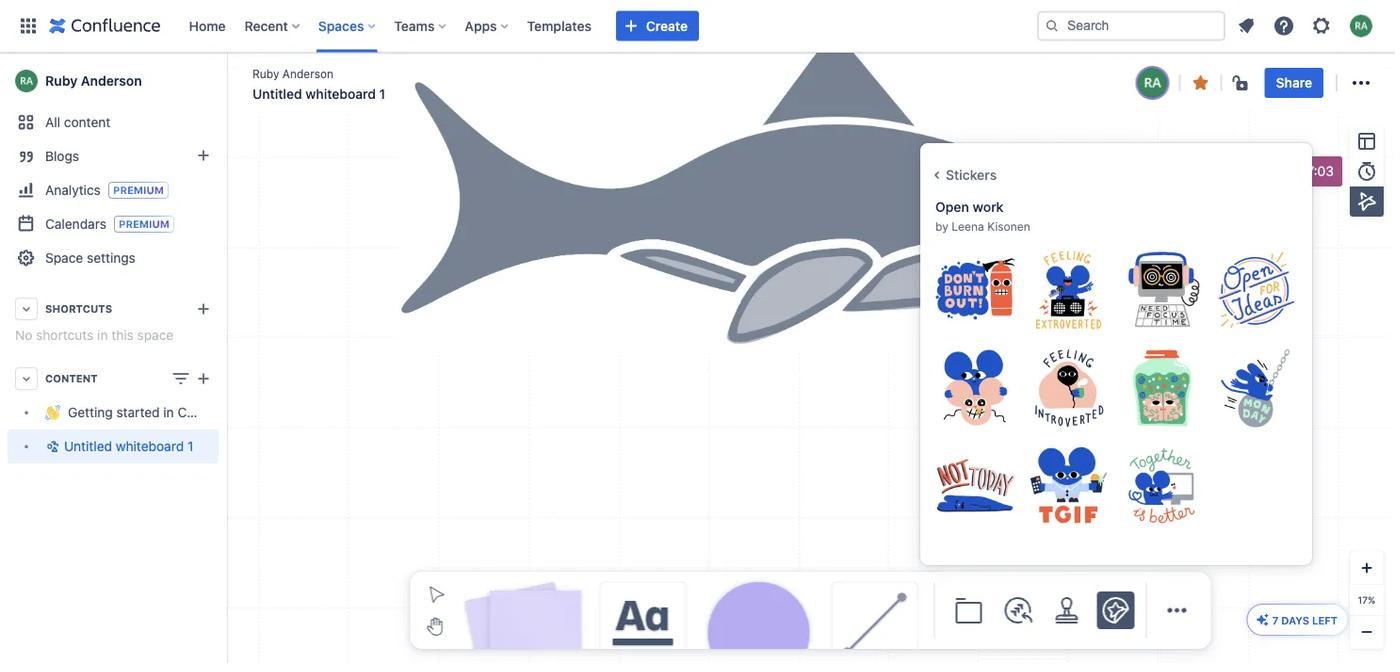 Task type: describe. For each thing, give the bounding box(es) containing it.
1 inside "link"
[[188, 439, 194, 454]]

anderson for ruby anderson untitled whiteboard 1
[[283, 67, 334, 80]]

apps
[[465, 18, 497, 33]]

in for started
[[163, 405, 174, 420]]

whiteboard inside untitled whiteboard 1 "link"
[[116, 439, 184, 454]]

ruby for ruby anderson untitled whiteboard 1
[[253, 67, 279, 80]]

no restrictions image
[[1232, 72, 1254, 94]]

ruby for ruby anderson
[[45, 73, 77, 89]]

home
[[189, 18, 226, 33]]

anderson for ruby anderson
[[81, 73, 142, 89]]

started
[[116, 405, 160, 420]]

banner containing home
[[0, 0, 1396, 53]]

ruby anderson image
[[1138, 68, 1168, 98]]

analytics link
[[8, 173, 219, 207]]

7
[[1273, 615, 1279, 627]]

templates
[[527, 18, 592, 33]]

0 horizontal spatial ruby anderson link
[[8, 62, 219, 100]]

content
[[64, 115, 111, 130]]

unstar image
[[1190, 72, 1213, 94]]

analytics
[[45, 182, 101, 197]]

change view image
[[170, 368, 192, 390]]

appswitcher icon image
[[17, 15, 40, 37]]

settings
[[87, 250, 136, 266]]

ruby anderson
[[45, 73, 142, 89]]

untitled whiteboard 1 link
[[8, 430, 219, 464]]

no
[[15, 328, 32, 343]]

teams button
[[389, 11, 454, 41]]

7 days left button
[[1249, 605, 1348, 635]]

teams
[[394, 18, 435, 33]]

more actions image
[[1351, 72, 1373, 94]]

whiteboard inside ruby anderson untitled whiteboard 1
[[306, 86, 376, 102]]

shortcuts button
[[8, 292, 219, 326]]

share button
[[1266, 68, 1324, 98]]

getting started in confluence
[[68, 405, 247, 420]]

content
[[45, 373, 98, 385]]

getting
[[68, 405, 113, 420]]

templates link
[[522, 11, 597, 41]]

create
[[646, 18, 688, 33]]

premium image for analytics
[[108, 182, 169, 199]]

premium image for calendars
[[114, 216, 174, 233]]

space
[[137, 328, 174, 343]]

7 days left
[[1273, 615, 1338, 627]]

calendars
[[45, 216, 106, 231]]

your profile and preferences image
[[1351, 15, 1373, 37]]

in for shortcuts
[[97, 328, 108, 343]]

shortcuts
[[36, 328, 94, 343]]

create content image
[[192, 368, 215, 390]]

collapse sidebar image
[[205, 62, 247, 100]]

untitled whiteboard 1
[[64, 439, 194, 454]]

recent
[[245, 18, 288, 33]]



Task type: locate. For each thing, give the bounding box(es) containing it.
anderson down "spaces" on the left top of page
[[283, 67, 334, 80]]

add shortcut image
[[192, 298, 215, 320]]

banner
[[0, 0, 1396, 53]]

1 vertical spatial whiteboard
[[116, 439, 184, 454]]

space element
[[0, 53, 247, 664]]

1 horizontal spatial untitled
[[253, 86, 302, 102]]

premium icon image
[[1256, 613, 1271, 628]]

1 down the confluence
[[188, 439, 194, 454]]

0 horizontal spatial whiteboard
[[116, 439, 184, 454]]

confluence image
[[49, 15, 161, 37], [49, 15, 161, 37]]

shortcuts
[[45, 303, 112, 315]]

all content link
[[8, 106, 219, 139]]

in left this at the left
[[97, 328, 108, 343]]

spaces button
[[313, 11, 383, 41]]

help icon image
[[1273, 15, 1296, 37]]

1 vertical spatial premium image
[[114, 216, 174, 233]]

1 horizontal spatial ruby anderson link
[[253, 65, 334, 82]]

anderson up all content link
[[81, 73, 142, 89]]

premium image up calendars 'link'
[[108, 182, 169, 199]]

in
[[97, 328, 108, 343], [163, 405, 174, 420]]

1
[[379, 86, 386, 102], [188, 439, 194, 454]]

left
[[1313, 615, 1338, 627]]

space settings
[[45, 250, 136, 266]]

no shortcuts in this space
[[15, 328, 174, 343]]

untitled inside "link"
[[64, 439, 112, 454]]

1 horizontal spatial in
[[163, 405, 174, 420]]

home link
[[183, 11, 231, 41]]

premium image inside analytics link
[[108, 182, 169, 199]]

0 horizontal spatial 1
[[188, 439, 194, 454]]

confluence
[[178, 405, 247, 420]]

spaces
[[318, 18, 364, 33]]

premium image inside calendars 'link'
[[114, 216, 174, 233]]

blogs
[[45, 148, 79, 164]]

calendars link
[[8, 207, 219, 241]]

1 vertical spatial untitled
[[64, 439, 112, 454]]

ruby inside ruby anderson untitled whiteboard 1
[[253, 67, 279, 80]]

days
[[1282, 615, 1310, 627]]

apps button
[[459, 11, 516, 41]]

1 horizontal spatial 1
[[379, 86, 386, 102]]

0 horizontal spatial untitled
[[64, 439, 112, 454]]

untitled
[[253, 86, 302, 102], [64, 439, 112, 454]]

1 vertical spatial in
[[163, 405, 174, 420]]

ruby anderson link
[[8, 62, 219, 100], [253, 65, 334, 82]]

1 horizontal spatial ruby
[[253, 67, 279, 80]]

ruby anderson link up all content link
[[8, 62, 219, 100]]

whiteboard down getting started in confluence
[[116, 439, 184, 454]]

untitled down the getting
[[64, 439, 112, 454]]

ruby anderson untitled whiteboard 1
[[253, 67, 386, 102]]

0 horizontal spatial ruby
[[45, 73, 77, 89]]

1 horizontal spatial anderson
[[283, 67, 334, 80]]

ruby anderson link down recent popup button
[[253, 65, 334, 82]]

blogs link
[[8, 139, 219, 173]]

share
[[1277, 75, 1313, 90]]

getting started in confluence link
[[8, 396, 247, 430]]

in inside 'link'
[[163, 405, 174, 420]]

tree
[[8, 396, 247, 464]]

1 vertical spatial 1
[[188, 439, 194, 454]]

space settings link
[[8, 241, 219, 275]]

1 horizontal spatial whiteboard
[[306, 86, 376, 102]]

anderson inside ruby anderson untitled whiteboard 1
[[283, 67, 334, 80]]

untitled right collapse sidebar 'icon'
[[253, 86, 302, 102]]

space
[[45, 250, 83, 266]]

0 vertical spatial in
[[97, 328, 108, 343]]

settings icon image
[[1311, 15, 1334, 37]]

search image
[[1045, 18, 1060, 33]]

global element
[[11, 0, 1034, 52]]

create button
[[616, 11, 699, 41]]

all
[[45, 115, 60, 130]]

1 inside ruby anderson untitled whiteboard 1
[[379, 86, 386, 102]]

Search field
[[1038, 11, 1226, 41]]

untitled inside ruby anderson untitled whiteboard 1
[[253, 86, 302, 102]]

anderson
[[283, 67, 334, 80], [81, 73, 142, 89]]

recent button
[[239, 11, 307, 41]]

tree containing getting started in confluence
[[8, 396, 247, 464]]

ruby
[[253, 67, 279, 80], [45, 73, 77, 89]]

0 vertical spatial 1
[[379, 86, 386, 102]]

whiteboard
[[306, 86, 376, 102], [116, 439, 184, 454]]

ruby inside space element
[[45, 73, 77, 89]]

0 horizontal spatial in
[[97, 328, 108, 343]]

create a blog image
[[192, 144, 215, 167]]

in right started
[[163, 405, 174, 420]]

premium image
[[108, 182, 169, 199], [114, 216, 174, 233]]

premium image up space settings link on the left top of page
[[114, 216, 174, 233]]

0 vertical spatial premium image
[[108, 182, 169, 199]]

whiteboard down "spaces" on the left top of page
[[306, 86, 376, 102]]

all content
[[45, 115, 111, 130]]

notification icon image
[[1236, 15, 1258, 37]]

0 vertical spatial whiteboard
[[306, 86, 376, 102]]

tree inside space element
[[8, 396, 247, 464]]

anderson inside space element
[[81, 73, 142, 89]]

0 vertical spatial untitled
[[253, 86, 302, 102]]

ruby up all
[[45, 73, 77, 89]]

0 horizontal spatial anderson
[[81, 73, 142, 89]]

ruby right collapse sidebar 'icon'
[[253, 67, 279, 80]]

this
[[111, 328, 134, 343]]

content button
[[8, 362, 219, 396]]

1 down spaces popup button
[[379, 86, 386, 102]]



Task type: vqa. For each thing, say whether or not it's contained in the screenshot.
"Layouts" "image" at the top of the page
no



